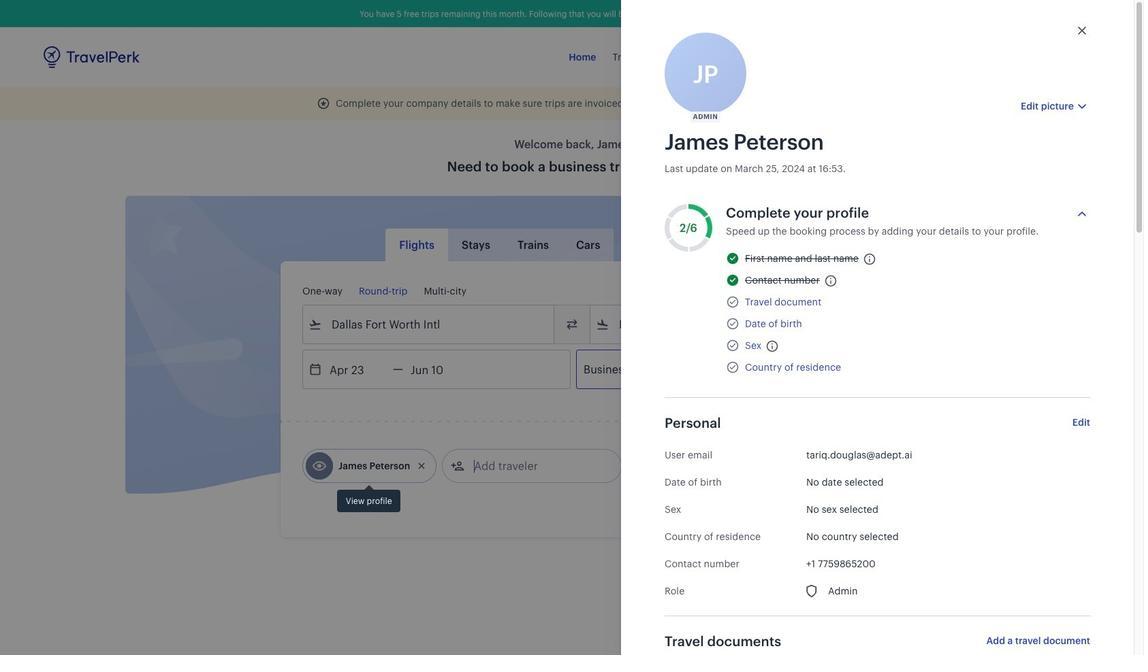 Task type: describe. For each thing, give the bounding box(es) containing it.
From search field
[[322, 314, 536, 336]]

Return text field
[[403, 351, 474, 389]]

To search field
[[610, 314, 823, 336]]



Task type: locate. For each thing, give the bounding box(es) containing it.
Add traveler search field
[[465, 456, 606, 477]]

tooltip
[[337, 484, 401, 513]]

Depart text field
[[322, 351, 393, 389]]



